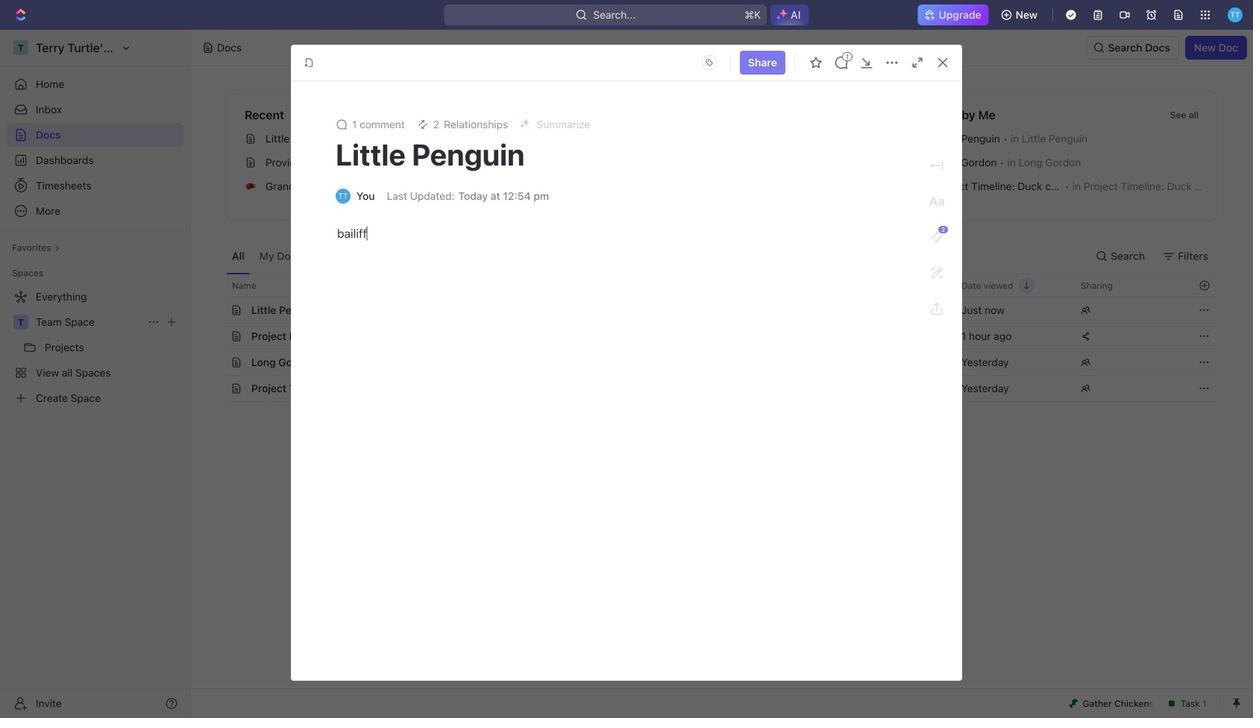 Task type: locate. For each thing, give the bounding box(es) containing it.
0 horizontal spatial column header
[[210, 274, 226, 298]]

drumstick bite image
[[1070, 700, 1079, 709]]

5 row from the top
[[210, 375, 1218, 402]]

dropdown menu image
[[698, 51, 722, 75]]

1 horizontal spatial column header
[[834, 274, 953, 298]]

row
[[210, 274, 1218, 298], [210, 297, 1218, 324], [210, 323, 1218, 350], [210, 349, 1218, 376], [210, 375, 1218, 402]]

1 column header from the left
[[210, 274, 226, 298]]

table
[[210, 274, 1218, 402]]

column header
[[210, 274, 226, 298], [834, 274, 953, 298]]

4 row from the top
[[210, 349, 1218, 376]]

tab list
[[226, 239, 596, 274]]

2 column header from the left
[[834, 274, 953, 298]]

3 row from the top
[[210, 323, 1218, 350]]

cell
[[210, 298, 226, 323], [834, 298, 953, 323], [210, 324, 226, 349], [210, 350, 226, 375], [210, 376, 226, 402]]

2 row from the top
[[210, 297, 1218, 324]]



Task type: describe. For each thing, give the bounding box(es) containing it.
sidebar navigation
[[0, 30, 190, 719]]

team space, , element
[[13, 315, 28, 330]]

1 row from the top
[[210, 274, 1218, 298]]



Task type: vqa. For each thing, say whether or not it's contained in the screenshot.
Recent
no



